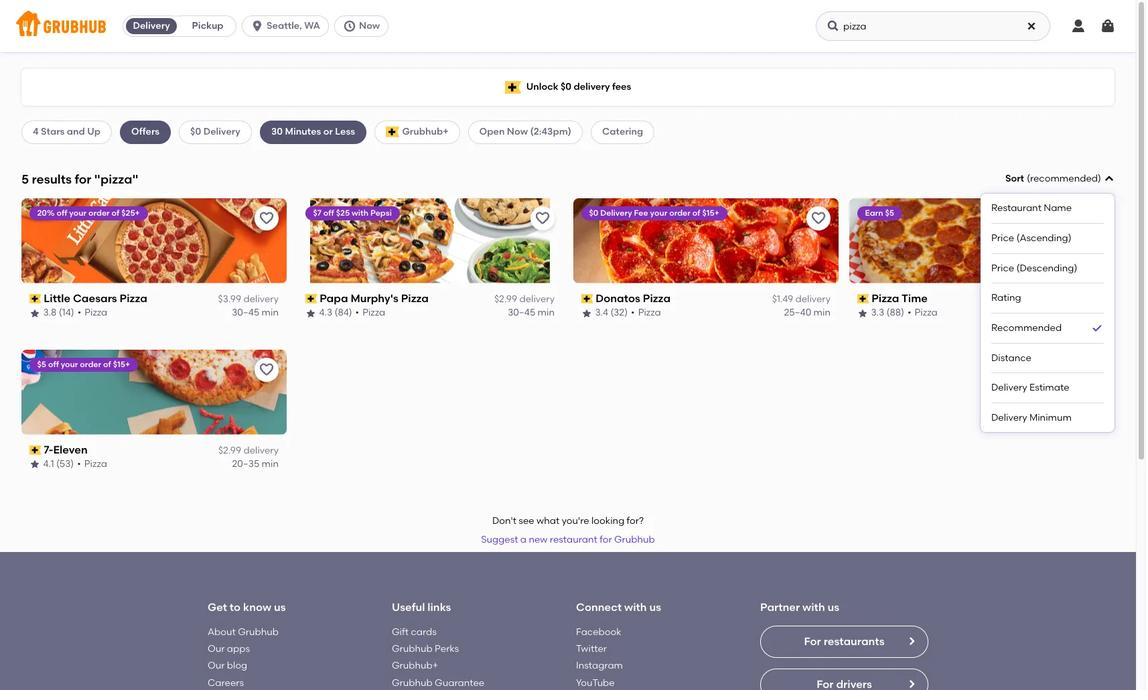 Task type: locate. For each thing, give the bounding box(es) containing it.
1 horizontal spatial of
[[112, 208, 120, 218]]

min left 3.4
[[538, 307, 555, 319]]

25–40 min up check icon
[[1060, 307, 1107, 319]]

$2.99 delivery
[[495, 294, 555, 305], [218, 445, 279, 456]]

save this restaurant image for papa murphy's pizza
[[535, 210, 551, 226]]

0 vertical spatial now
[[359, 20, 380, 31]]

svg image for seattle, wa
[[251, 19, 264, 33]]

looking
[[592, 515, 625, 527]]

2 horizontal spatial svg image
[[1071, 18, 1087, 34]]

pizza
[[120, 292, 148, 305], [402, 292, 429, 305], [644, 292, 671, 305], [872, 292, 900, 305], [85, 307, 108, 319], [363, 307, 386, 319], [639, 307, 662, 319], [915, 307, 938, 319], [85, 459, 108, 470]]

2 horizontal spatial us
[[828, 601, 840, 614]]

subscription pass image for donatos pizza
[[582, 294, 594, 304]]

now
[[359, 20, 380, 31], [507, 126, 528, 138]]

grubhub inside button
[[615, 534, 655, 546]]

• for caesars
[[78, 307, 82, 319]]

pizza time link
[[858, 291, 1107, 307]]

delivery button
[[123, 15, 180, 37]]

your for eleven
[[61, 360, 78, 369]]

30–45 min for papa murphy's pizza
[[508, 307, 555, 319]]

order down caesars
[[80, 360, 102, 369]]

price
[[992, 232, 1015, 244], [992, 262, 1015, 274]]

or
[[324, 126, 333, 138]]

careers
[[208, 677, 244, 689]]

2 25–40 min from the left
[[1060, 307, 1107, 319]]

1 vertical spatial grubhub+
[[392, 660, 438, 672]]

price for price (ascending)
[[992, 232, 1015, 244]]

1 vertical spatial now
[[507, 126, 528, 138]]

sort
[[1006, 173, 1025, 184]]

subscription pass image left papa on the left of page
[[306, 294, 317, 304]]

$1.49 delivery
[[773, 294, 831, 305]]

stars
[[41, 126, 65, 138]]

2 horizontal spatial $0
[[590, 208, 599, 218]]

3.4 (32)
[[596, 307, 628, 319]]

pizza up 3.3 (88)
[[872, 292, 900, 305]]

don't see what you're looking for?
[[493, 515, 644, 527]]

0 horizontal spatial $5
[[38, 360, 47, 369]]

0 horizontal spatial $0
[[190, 126, 201, 138]]

now right open at the left top
[[507, 126, 528, 138]]

1 30–45 from the left
[[232, 307, 260, 319]]

with
[[352, 208, 369, 218], [625, 601, 647, 614], [803, 601, 825, 614]]

now inside button
[[359, 20, 380, 31]]

offers
[[131, 126, 160, 138]]

delivery down delivery estimate
[[992, 412, 1028, 423]]

of right fee
[[693, 208, 701, 218]]

25–40 min down $1.49 delivery
[[784, 307, 831, 319]]

• for eleven
[[78, 459, 81, 470]]

now inside 5 results for "pizza" main content
[[507, 126, 528, 138]]

pizza down little caesars pizza
[[85, 307, 108, 319]]

off right "20%"
[[57, 208, 68, 218]]

1 horizontal spatial $0
[[561, 81, 572, 92]]

save this restaurant button for papa murphy's pizza
[[531, 206, 555, 230]]

3.3
[[872, 307, 885, 319]]

svg image
[[1100, 18, 1116, 34], [827, 19, 840, 33], [1027, 21, 1037, 31], [1104, 174, 1115, 184]]

1 horizontal spatial $2.99 delivery
[[495, 294, 555, 305]]

pizza right murphy's
[[402, 292, 429, 305]]

delivery left 30
[[203, 126, 241, 138]]

(14)
[[59, 307, 74, 319]]

fees
[[612, 81, 632, 92]]

min down $3.99 delivery on the left top
[[262, 307, 279, 319]]

us
[[274, 601, 286, 614], [650, 601, 661, 614], [828, 601, 840, 614]]

0 vertical spatial $5
[[886, 208, 895, 218]]

us right connect
[[650, 601, 661, 614]]

save this restaurant button
[[255, 206, 279, 230], [531, 206, 555, 230], [807, 206, 831, 230], [1083, 206, 1107, 230], [255, 358, 279, 382]]

• pizza for caesars
[[78, 307, 108, 319]]

grubhub guarantee link
[[392, 677, 485, 689]]

30–45 min for little caesars pizza
[[232, 307, 279, 319]]

2 30–45 min from the left
[[508, 307, 555, 319]]

up
[[87, 126, 101, 138]]

connect with us
[[576, 601, 661, 614]]

Search for food, convenience, alcohol... search field
[[816, 11, 1051, 41]]

youtube
[[576, 677, 615, 689]]

grubhub plus flag logo image for unlock $0 delivery fees
[[505, 81, 521, 93]]

0 horizontal spatial 30–45 min
[[232, 307, 279, 319]]

0 horizontal spatial now
[[359, 20, 380, 31]]

min down $1.49 delivery
[[814, 307, 831, 319]]

order for eleven
[[80, 360, 102, 369]]

of down little caesars pizza
[[104, 360, 111, 369]]

None field
[[981, 172, 1115, 433]]

1 vertical spatial our
[[208, 660, 225, 672]]

links
[[428, 601, 451, 614]]

our apps link
[[208, 643, 250, 655]]

off right $7
[[324, 208, 335, 218]]

0 vertical spatial our
[[208, 643, 225, 655]]

25–40 min
[[784, 307, 831, 319], [1060, 307, 1107, 319]]

minutes
[[285, 126, 321, 138]]

0 horizontal spatial $15+
[[113, 360, 130, 369]]

• right (14)
[[78, 307, 82, 319]]

1 vertical spatial $2.99 delivery
[[218, 445, 279, 456]]

your down (14)
[[61, 360, 78, 369]]

save this restaurant image
[[259, 210, 275, 226], [535, 210, 551, 226], [811, 210, 827, 226], [1087, 210, 1103, 226], [259, 362, 275, 378]]

• right (84)
[[356, 307, 360, 319]]

grubhub+ link
[[392, 660, 438, 672]]

delivery left the pickup in the left of the page
[[133, 20, 170, 31]]

of
[[112, 208, 120, 218], [693, 208, 701, 218], [104, 360, 111, 369]]

• pizza down the donatos pizza
[[632, 307, 662, 319]]

2 right image from the top
[[907, 679, 917, 689]]

subscription pass image left the donatos
[[582, 294, 594, 304]]

30–45
[[232, 307, 260, 319], [508, 307, 536, 319]]

5
[[21, 171, 29, 187]]

$5 right 'earn'
[[886, 208, 895, 218]]

7-eleven
[[44, 443, 88, 456]]

1 horizontal spatial svg image
[[343, 19, 357, 33]]

earn $5
[[866, 208, 895, 218]]

1 horizontal spatial $15+
[[703, 208, 720, 218]]

$5 down 3.8
[[38, 360, 47, 369]]

save this restaurant button for donatos pizza
[[807, 206, 831, 230]]

• right (53)
[[78, 459, 81, 470]]

0 vertical spatial $0
[[561, 81, 572, 92]]

pizza down the donatos pizza
[[639, 307, 662, 319]]

1 horizontal spatial grubhub plus flag logo image
[[505, 81, 521, 93]]

0 horizontal spatial $2.99 delivery
[[218, 445, 279, 456]]

$0 left fee
[[590, 208, 599, 218]]

recommended
[[1031, 173, 1098, 184]]

2 vertical spatial $0
[[590, 208, 599, 218]]

grubhub down gift cards link at bottom left
[[392, 643, 433, 655]]

1 horizontal spatial with
[[625, 601, 647, 614]]

subscription pass image left little at the left
[[29, 294, 41, 304]]

grubhub plus flag logo image for grubhub+
[[386, 127, 400, 138]]

grubhub+ left open at the left top
[[402, 126, 449, 138]]

30–45 for little caesars pizza
[[232, 307, 260, 319]]

star icon image left 4.1
[[29, 459, 40, 470]]

2 price from the top
[[992, 262, 1015, 274]]

pizza down eleven
[[85, 459, 108, 470]]

little
[[44, 292, 71, 305]]

3.3 (88)
[[872, 307, 905, 319]]

$2.99 for papa murphy's pizza
[[495, 294, 517, 305]]

order right fee
[[670, 208, 691, 218]]

1 price from the top
[[992, 232, 1015, 244]]

$2.99 delivery for papa murphy's pizza
[[495, 294, 555, 305]]

1 vertical spatial $2.99
[[218, 445, 241, 456]]

$15+
[[703, 208, 720, 218], [113, 360, 130, 369]]

right image
[[907, 636, 917, 647], [907, 679, 917, 689]]

2 horizontal spatial with
[[803, 601, 825, 614]]

1 vertical spatial $5
[[38, 360, 47, 369]]

delivery left fee
[[601, 208, 633, 218]]

0 horizontal spatial 30–45
[[232, 307, 260, 319]]

our up careers link
[[208, 660, 225, 672]]

1 our from the top
[[208, 643, 225, 655]]

your right "20%"
[[70, 208, 87, 218]]

$0 right offers
[[190, 126, 201, 138]]

0 vertical spatial $2.99 delivery
[[495, 294, 555, 305]]

us for partner with us
[[828, 601, 840, 614]]

order left $25+
[[89, 208, 110, 218]]

our down about
[[208, 643, 225, 655]]

25–40 up the recommended
[[1060, 307, 1088, 319]]

1 horizontal spatial 25–40 min
[[1060, 307, 1107, 319]]

2 25–40 from the left
[[1060, 307, 1088, 319]]

grubhub down "know"
[[238, 626, 279, 638]]

star icon image left 4.3
[[306, 308, 316, 319]]

now right wa
[[359, 20, 380, 31]]

grubhub plus flag logo image
[[505, 81, 521, 93], [386, 127, 400, 138]]

none field containing sort
[[981, 172, 1115, 433]]

to
[[230, 601, 241, 614]]

grubhub+ down "grubhub perks" link on the bottom left of page
[[392, 660, 438, 672]]

twitter
[[576, 643, 607, 655]]

price up rating at the top right of the page
[[992, 262, 1015, 274]]

• pizza down papa murphy's pizza
[[356, 307, 386, 319]]

of for eleven
[[104, 360, 111, 369]]

0 vertical spatial $15+
[[703, 208, 720, 218]]

delivery
[[133, 20, 170, 31], [203, 126, 241, 138], [601, 208, 633, 218], [992, 382, 1028, 394], [992, 412, 1028, 423]]

1 horizontal spatial 30–45 min
[[508, 307, 555, 319]]

(2:43pm)
[[530, 126, 572, 138]]

grubhub plus flag logo image right less
[[386, 127, 400, 138]]

$5
[[886, 208, 895, 218], [38, 360, 47, 369]]

0 horizontal spatial svg image
[[251, 19, 264, 33]]

0 horizontal spatial for
[[75, 171, 91, 187]]

star icon image for little caesars pizza
[[29, 308, 40, 319]]

0 vertical spatial grubhub plus flag logo image
[[505, 81, 521, 93]]

useful
[[392, 601, 425, 614]]

papa
[[320, 292, 349, 305]]

1 vertical spatial $0
[[190, 126, 201, 138]]

star icon image left 3.4
[[582, 308, 592, 319]]

partner with us
[[761, 601, 840, 614]]

price down restaurant
[[992, 232, 1015, 244]]

open now (2:43pm)
[[480, 126, 572, 138]]

list box
[[992, 194, 1104, 433]]

partner
[[761, 601, 800, 614]]

4 stars and up
[[33, 126, 101, 138]]

with right connect
[[625, 601, 647, 614]]

1 horizontal spatial 25–40
[[1060, 307, 1088, 319]]

• pizza for pizza
[[632, 307, 662, 319]]

pizza right caesars
[[120, 292, 148, 305]]

2 us from the left
[[650, 601, 661, 614]]

star icon image left 3.8
[[29, 308, 40, 319]]

1 horizontal spatial $5
[[886, 208, 895, 218]]

star icon image
[[29, 308, 40, 319], [306, 308, 316, 319], [582, 308, 592, 319], [858, 308, 869, 319], [29, 459, 40, 470]]

pizza down papa murphy's pizza
[[363, 307, 386, 319]]

subscription pass image
[[29, 294, 41, 304], [306, 294, 317, 304], [582, 294, 594, 304], [29, 446, 41, 455]]

delivery for little caesars pizza
[[244, 294, 279, 305]]

• right (32)
[[632, 307, 635, 319]]

for right results
[[75, 171, 91, 187]]

min right the '20–35'
[[262, 459, 279, 470]]

with right $25
[[352, 208, 369, 218]]

donatos
[[596, 292, 641, 305]]

delivery down distance
[[992, 382, 1028, 394]]

• pizza down eleven
[[78, 459, 108, 470]]

for?
[[627, 515, 644, 527]]

grubhub down "for?"
[[615, 534, 655, 546]]

min for papa murphy's pizza
[[538, 307, 555, 319]]

• pizza down caesars
[[78, 307, 108, 319]]

$0
[[561, 81, 572, 92], [190, 126, 201, 138], [590, 208, 599, 218]]

your for caesars
[[70, 208, 87, 218]]

grubhub down grubhub+ "link"
[[392, 677, 433, 689]]

25–40 for time
[[1060, 307, 1088, 319]]

1 vertical spatial for
[[600, 534, 612, 546]]

0 vertical spatial right image
[[907, 636, 917, 647]]

20–35 min
[[232, 459, 279, 470]]

$0 delivery
[[190, 126, 241, 138]]

0 vertical spatial $2.99
[[495, 294, 517, 305]]

25–40 down $1.49 delivery
[[784, 307, 812, 319]]

delivery inside "button"
[[133, 20, 170, 31]]

suggest
[[481, 534, 518, 546]]

• right "(88)"
[[908, 307, 912, 319]]

30–45 min
[[232, 307, 279, 319], [508, 307, 555, 319]]

1 horizontal spatial $2.99
[[495, 294, 517, 305]]

us up for restaurants
[[828, 601, 840, 614]]

1 30–45 min from the left
[[232, 307, 279, 319]]

know
[[243, 601, 271, 614]]

2 30–45 from the left
[[508, 307, 536, 319]]

seattle, wa button
[[242, 15, 334, 37]]

$0 right unlock
[[561, 81, 572, 92]]

1 25–40 from the left
[[784, 307, 812, 319]]

you're
[[562, 515, 590, 527]]

fee
[[635, 208, 649, 218]]

0 horizontal spatial 25–40 min
[[784, 307, 831, 319]]

us right "know"
[[274, 601, 286, 614]]

save this restaurant image for 7-eleven
[[259, 362, 275, 378]]

for down looking
[[600, 534, 612, 546]]

of left $25+
[[112, 208, 120, 218]]

price (descending)
[[992, 262, 1078, 274]]

donatos pizza logo image
[[574, 198, 839, 283]]

results
[[32, 171, 72, 187]]

with right partner
[[803, 601, 825, 614]]

min for 7-eleven
[[262, 459, 279, 470]]

0 horizontal spatial of
[[104, 360, 111, 369]]

$3.99 delivery
[[218, 294, 279, 305]]

0 horizontal spatial $2.99
[[218, 445, 241, 456]]

1 vertical spatial grubhub plus flag logo image
[[386, 127, 400, 138]]

)
[[1098, 173, 1102, 184]]

svg image inside seattle, wa button
[[251, 19, 264, 33]]

cards
[[411, 626, 437, 638]]

0 horizontal spatial us
[[274, 601, 286, 614]]

25–40 min for delivery
[[784, 307, 831, 319]]

1 right image from the top
[[907, 636, 917, 647]]

1 vertical spatial price
[[992, 262, 1015, 274]]

list box containing restaurant name
[[992, 194, 1104, 433]]

svg image
[[1071, 18, 1087, 34], [251, 19, 264, 33], [343, 19, 357, 33]]

1 horizontal spatial 30–45
[[508, 307, 536, 319]]

off down 3.8
[[49, 360, 59, 369]]

1 horizontal spatial for
[[600, 534, 612, 546]]

subscription pass image for 7-eleven
[[29, 446, 41, 455]]

svg image inside "now" button
[[343, 19, 357, 33]]

1 vertical spatial right image
[[907, 679, 917, 689]]

4.3 (84)
[[320, 307, 353, 319]]

0 horizontal spatial with
[[352, 208, 369, 218]]

3 us from the left
[[828, 601, 840, 614]]

grubhub plus flag logo image left unlock
[[505, 81, 521, 93]]

1 horizontal spatial us
[[650, 601, 661, 614]]

0 vertical spatial price
[[992, 232, 1015, 244]]

1 vertical spatial $15+
[[113, 360, 130, 369]]

1 25–40 min from the left
[[784, 307, 831, 319]]

main navigation navigation
[[0, 0, 1137, 52]]

of for caesars
[[112, 208, 120, 218]]

$2.99
[[495, 294, 517, 305], [218, 445, 241, 456]]

0 horizontal spatial grubhub plus flag logo image
[[386, 127, 400, 138]]

subscription pass image left 7- in the bottom left of the page
[[29, 446, 41, 455]]

0 horizontal spatial 25–40
[[784, 307, 812, 319]]

1 horizontal spatial now
[[507, 126, 528, 138]]

(descending)
[[1017, 262, 1078, 274]]

pizza time logo image
[[850, 198, 1115, 283]]



Task type: vqa. For each thing, say whether or not it's contained in the screenshot.


Task type: describe. For each thing, give the bounding box(es) containing it.
2 horizontal spatial of
[[693, 208, 701, 218]]

25–40 min for time
[[1060, 307, 1107, 319]]

$25+
[[122, 208, 140, 218]]

25–40 for delivery
[[784, 307, 812, 319]]

new
[[529, 534, 548, 546]]

star icon image for papa murphy's pizza
[[306, 308, 316, 319]]

with for partner with us
[[803, 601, 825, 614]]

estimate
[[1030, 382, 1070, 394]]

delivery for delivery
[[133, 20, 170, 31]]

price (ascending)
[[992, 232, 1072, 244]]

star icon image for donatos pizza
[[582, 308, 592, 319]]

20–35
[[232, 459, 260, 470]]

$2.99 for 7-eleven
[[218, 445, 241, 456]]

restaurant name
[[992, 203, 1072, 214]]

30–45 for papa murphy's pizza
[[508, 307, 536, 319]]

instagram
[[576, 660, 623, 672]]

$25
[[337, 208, 350, 218]]

star icon image down subscription pass image
[[858, 308, 869, 319]]

save this restaurant image for little caesars pizza
[[259, 210, 275, 226]]

svg image for now
[[343, 19, 357, 33]]

earn
[[866, 208, 884, 218]]

$1.49
[[773, 294, 794, 305]]

subscription pass image for little caesars pizza
[[29, 294, 41, 304]]

facebook twitter instagram youtube
[[576, 626, 623, 689]]

3.4
[[596, 307, 609, 319]]

svg image inside field
[[1104, 174, 1115, 184]]

$0 delivery fee your order of $15+
[[590, 208, 720, 218]]

us for connect with us
[[650, 601, 661, 614]]

• pizza down time
[[908, 307, 938, 319]]

(84)
[[335, 307, 353, 319]]

suggest a new restaurant for grubhub
[[481, 534, 655, 546]]

facebook link
[[576, 626, 622, 638]]

connect
[[576, 601, 622, 614]]

pizza time
[[872, 292, 928, 305]]

don't
[[493, 515, 517, 527]]

papa murphy's pizza logo image
[[298, 198, 563, 283]]

5 results for "pizza"
[[21, 171, 138, 187]]

save this restaurant button for little caesars pizza
[[255, 206, 279, 230]]

apps
[[227, 643, 250, 655]]

subscription pass image
[[858, 294, 870, 304]]

delivery for 7-eleven
[[244, 445, 279, 456]]

order for caesars
[[89, 208, 110, 218]]

delivery for delivery estimate
[[992, 382, 1028, 394]]

unlock
[[527, 81, 559, 92]]

unlock $0 delivery fees
[[527, 81, 632, 92]]

pizza right the donatos
[[644, 292, 671, 305]]

subscription pass image for papa murphy's pizza
[[306, 294, 317, 304]]

off for little
[[57, 208, 68, 218]]

• for pizza
[[632, 307, 635, 319]]

wa
[[304, 20, 320, 31]]

0 vertical spatial grubhub+
[[402, 126, 449, 138]]

$0 for $0 delivery
[[190, 126, 201, 138]]

restaurant
[[992, 203, 1042, 214]]

with for connect with us
[[625, 601, 647, 614]]

our blog link
[[208, 660, 247, 672]]

time
[[902, 292, 928, 305]]

7-
[[44, 443, 54, 456]]

eleven
[[54, 443, 88, 456]]

(ascending)
[[1017, 232, 1072, 244]]

2 our from the top
[[208, 660, 225, 672]]

grubhub inside about grubhub our apps our blog careers
[[238, 626, 279, 638]]

minimum
[[1030, 412, 1072, 423]]

catering
[[603, 126, 644, 138]]

$2.99 delivery for 7-eleven
[[218, 445, 279, 456]]

delivery for delivery minimum
[[992, 412, 1028, 423]]

$7 off $25 with pepsi
[[314, 208, 392, 218]]

price for price (descending)
[[992, 262, 1015, 274]]

for inside the suggest a new restaurant for grubhub button
[[600, 534, 612, 546]]

donatos pizza
[[596, 292, 671, 305]]

20% off your order of $25+
[[38, 208, 140, 218]]

• for murphy's
[[356, 307, 360, 319]]

20%
[[38, 208, 55, 218]]

distance
[[992, 352, 1032, 364]]

$3.99
[[218, 294, 241, 305]]

delivery minimum
[[992, 412, 1072, 423]]

now button
[[334, 15, 394, 37]]

3.8
[[44, 307, 57, 319]]

seattle,
[[267, 20, 302, 31]]

delivery for donatos pizza
[[796, 294, 831, 305]]

off for 7-
[[49, 360, 59, 369]]

youtube link
[[576, 677, 615, 689]]

a
[[521, 534, 527, 546]]

save this restaurant image for donatos pizza
[[811, 210, 827, 226]]

• pizza for eleven
[[78, 459, 108, 470]]

for
[[805, 635, 821, 648]]

min up check icon
[[1090, 307, 1107, 319]]

recommended option
[[992, 313, 1104, 344]]

4.3
[[320, 307, 333, 319]]

murphy's
[[351, 292, 399, 305]]

grubhub+ inside gift cards grubhub perks grubhub+ grubhub guarantee
[[392, 660, 438, 672]]

your right fee
[[651, 208, 668, 218]]

7-eleven logo image
[[21, 350, 287, 435]]

sort ( recommended )
[[1006, 173, 1102, 184]]

gift
[[392, 626, 409, 638]]

$0 for $0 delivery fee your order of $15+
[[590, 208, 599, 218]]

check icon image
[[1091, 321, 1104, 335]]

recommended
[[992, 322, 1062, 334]]

grubhub perks link
[[392, 643, 459, 655]]

min for little caesars pizza
[[262, 307, 279, 319]]

for restaurants
[[805, 635, 885, 648]]

papa murphy's pizza
[[320, 292, 429, 305]]

none field inside 5 results for "pizza" main content
[[981, 172, 1115, 433]]

little caesars pizza
[[44, 292, 148, 305]]

pizza down time
[[915, 307, 938, 319]]

little caesars pizza logo image
[[21, 198, 287, 283]]

seattle, wa
[[267, 20, 320, 31]]

twitter link
[[576, 643, 607, 655]]

4.1 (53)
[[44, 459, 74, 470]]

save this restaurant button for 7-eleven
[[255, 358, 279, 382]]

4.1
[[44, 459, 54, 470]]

name
[[1044, 203, 1072, 214]]

get to know us
[[208, 601, 286, 614]]

and
[[67, 126, 85, 138]]

right image inside for restaurants link
[[907, 636, 917, 647]]

4
[[33, 126, 39, 138]]

delivery for papa murphy's pizza
[[520, 294, 555, 305]]

(53)
[[57, 459, 74, 470]]

30 minutes or less
[[271, 126, 355, 138]]

suggest a new restaurant for grubhub button
[[475, 528, 661, 552]]

gift cards link
[[392, 626, 437, 638]]

for restaurants link
[[761, 626, 929, 658]]

rating
[[992, 292, 1022, 304]]

list box inside 5 results for "pizza" main content
[[992, 194, 1104, 433]]

0 vertical spatial for
[[75, 171, 91, 187]]

off for papa
[[324, 208, 335, 218]]

• pizza for murphy's
[[356, 307, 386, 319]]

1 us from the left
[[274, 601, 286, 614]]

careers link
[[208, 677, 244, 689]]

star icon image for 7-eleven
[[29, 459, 40, 470]]

gift cards grubhub perks grubhub+ grubhub guarantee
[[392, 626, 485, 689]]

$7
[[314, 208, 322, 218]]

5 results for "pizza" main content
[[0, 52, 1137, 690]]

what
[[537, 515, 560, 527]]

blog
[[227, 660, 247, 672]]

restaurants
[[824, 635, 885, 648]]

min for donatos pizza
[[814, 307, 831, 319]]



